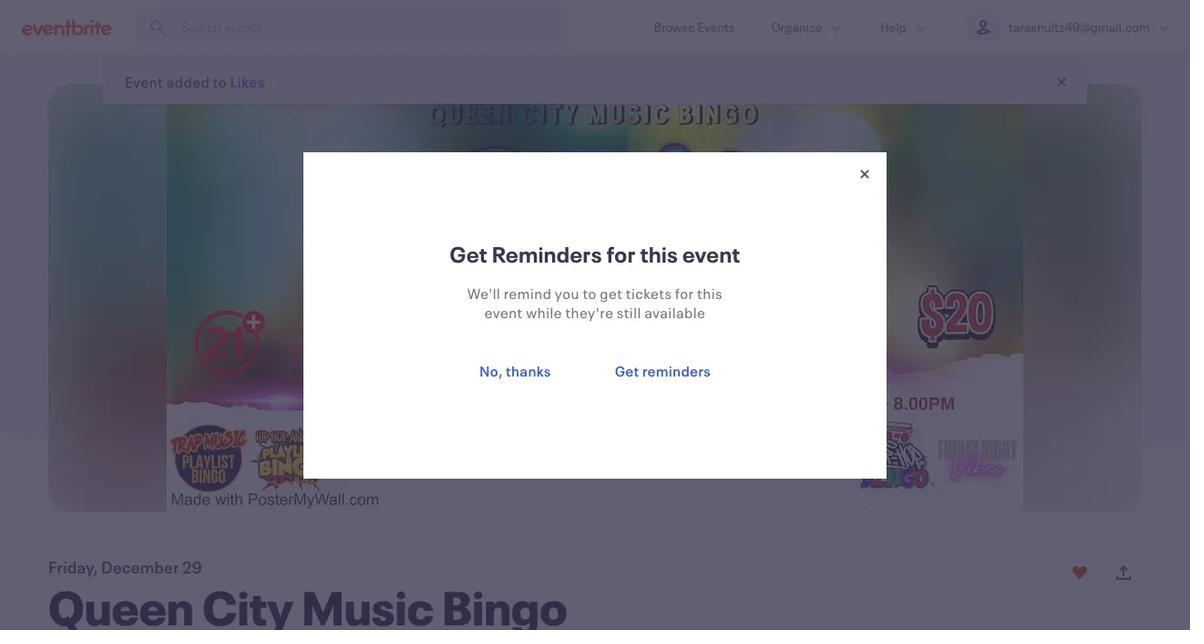 Task type: vqa. For each thing, say whether or not it's contained in the screenshot.
alert
yes



Task type: locate. For each thing, give the bounding box(es) containing it.
1 horizontal spatial event
[[683, 239, 741, 269]]

0 vertical spatial this
[[641, 239, 679, 269]]

alert
[[103, 60, 1088, 104]]

0 horizontal spatial get
[[450, 239, 488, 269]]

1 horizontal spatial this
[[698, 283, 723, 302]]

we'll
[[468, 283, 501, 302]]

no, thanks button
[[451, 351, 580, 391]]

get
[[450, 239, 488, 269], [615, 361, 640, 380]]

event up available
[[683, 239, 741, 269]]

while
[[526, 302, 563, 321]]

friday, december 29
[[48, 556, 202, 578]]

0 horizontal spatial this
[[641, 239, 679, 269]]

this right tickets
[[698, 283, 723, 302]]

get reminders
[[615, 361, 711, 380]]

this
[[641, 239, 679, 269], [698, 283, 723, 302]]

1 vertical spatial event
[[485, 302, 523, 321]]

tarashultz49@gmail.com
[[1009, 18, 1151, 36]]

for inside we'll remind you to get tickets for this event while they're still available
[[676, 283, 695, 302]]

reminders
[[643, 361, 711, 380]]

december
[[101, 556, 179, 578]]

1 vertical spatial to
[[583, 283, 597, 302]]

for
[[607, 239, 636, 269], [676, 283, 695, 302]]

1 vertical spatial get
[[615, 361, 640, 380]]

available
[[645, 302, 706, 321]]

still
[[617, 302, 642, 321]]

organize
[[772, 18, 823, 36]]

0 horizontal spatial for
[[607, 239, 636, 269]]

this up tickets
[[641, 239, 679, 269]]

likes link
[[230, 72, 265, 91]]

get
[[600, 283, 623, 302]]

browse
[[654, 18, 695, 36]]

to
[[213, 72, 227, 91], [583, 283, 597, 302]]

0 horizontal spatial event
[[485, 302, 523, 321]]

to left the get
[[583, 283, 597, 302]]

we'll remind you to get tickets for this event while they're still available
[[468, 283, 723, 321]]

remind
[[504, 283, 552, 302]]

friday,
[[48, 556, 98, 578]]

this inside we'll remind you to get tickets for this event while they're still available
[[698, 283, 723, 302]]

0 vertical spatial get
[[450, 239, 488, 269]]

get inside get reminders button
[[615, 361, 640, 380]]

0 vertical spatial to
[[213, 72, 227, 91]]

help
[[881, 18, 907, 36]]

eventbrite image
[[22, 18, 112, 36]]

1 vertical spatial this
[[698, 283, 723, 302]]

help link
[[863, 0, 947, 54]]

event left while
[[485, 302, 523, 321]]

for up the get
[[607, 239, 636, 269]]

browse events
[[654, 18, 735, 36]]

get left reminders
[[615, 361, 640, 380]]

0 horizontal spatial to
[[213, 72, 227, 91]]

0 vertical spatial event
[[683, 239, 741, 269]]

tarashultz49@gmail.com link
[[947, 0, 1191, 54]]

1 horizontal spatial get
[[615, 361, 640, 380]]

they're
[[566, 302, 614, 321]]

get reminders button
[[587, 351, 739, 391]]

organize link
[[754, 0, 863, 54]]

added
[[167, 72, 210, 91]]

1 vertical spatial for
[[676, 283, 695, 302]]

1 horizontal spatial to
[[583, 283, 597, 302]]

1 horizontal spatial for
[[676, 283, 695, 302]]

get up we'll
[[450, 239, 488, 269]]

to left likes link
[[213, 72, 227, 91]]

for right tickets
[[676, 283, 695, 302]]

event
[[683, 239, 741, 269], [485, 302, 523, 321]]



Task type: describe. For each thing, give the bounding box(es) containing it.
0 vertical spatial for
[[607, 239, 636, 269]]

29
[[182, 556, 202, 578]]

get for get reminders
[[615, 361, 640, 380]]

thanks
[[506, 361, 551, 380]]

get reminders for this event
[[450, 239, 741, 269]]

tickets
[[626, 283, 672, 302]]

likes
[[230, 72, 265, 91]]

get for get reminders for this event
[[450, 239, 488, 269]]

event added to likes
[[125, 72, 265, 91]]

reminders
[[492, 239, 603, 269]]

events
[[698, 18, 735, 36]]

event inside we'll remind you to get tickets for this event while they're still available
[[485, 302, 523, 321]]

get reminders for this event alert dialog
[[0, 0, 1191, 630]]

event
[[125, 72, 163, 91]]

alert containing event added to
[[103, 60, 1088, 104]]

friday, december 29 article
[[0, 55, 1191, 630]]

to inside we'll remind you to get tickets for this event while they're still available
[[583, 283, 597, 302]]

browse events link
[[636, 0, 754, 54]]

you
[[555, 283, 580, 302]]

no, thanks
[[480, 361, 551, 380]]

no,
[[480, 361, 503, 380]]



